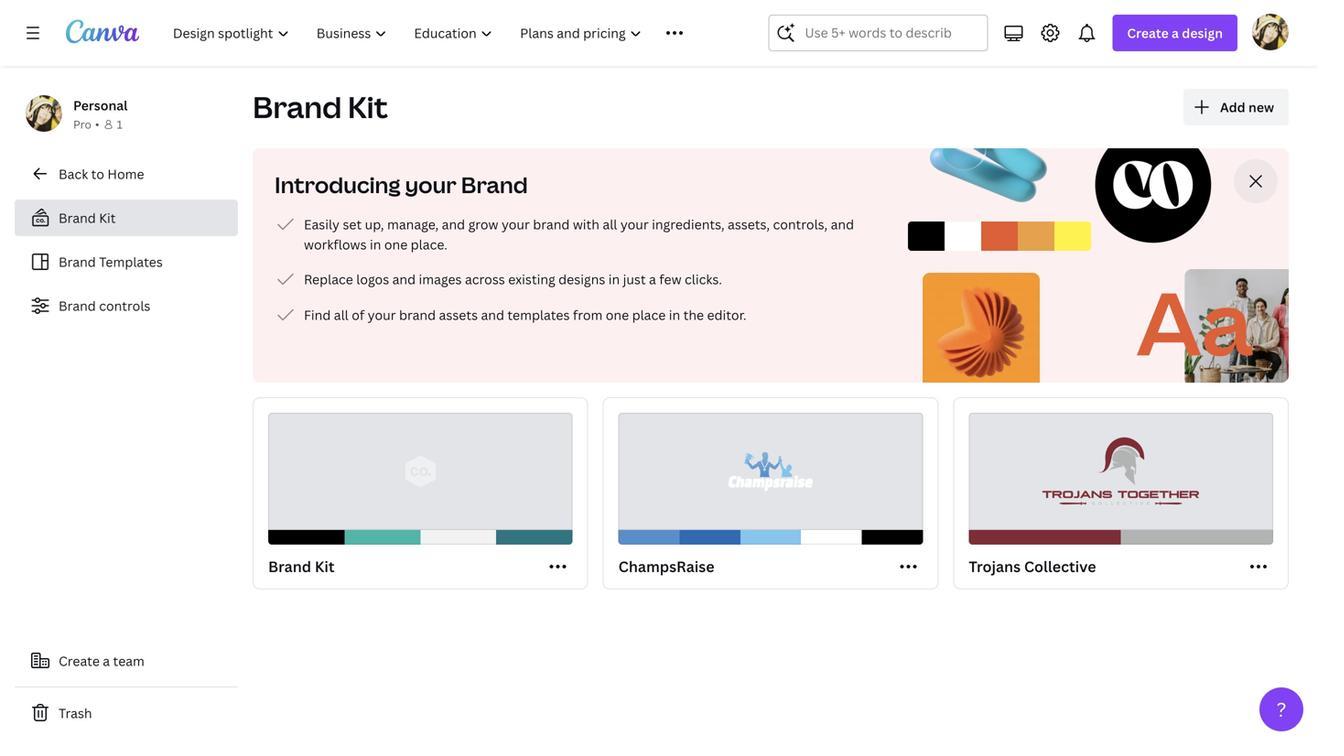 Task type: describe. For each thing, give the bounding box(es) containing it.
trojans collective logo image
[[1035, 425, 1208, 518]]

trash link
[[15, 695, 238, 732]]

existing
[[508, 271, 556, 288]]

logos
[[356, 271, 389, 288]]

new
[[1249, 98, 1275, 116]]

create a design
[[1128, 24, 1223, 42]]

kit inside "link"
[[99, 209, 116, 227]]

templates
[[99, 253, 163, 271]]

1 horizontal spatial in
[[609, 271, 620, 288]]

brand kit inside "link"
[[59, 209, 116, 227]]

across
[[465, 271, 505, 288]]

brand inside easily set up, manage, and grow your brand with all your ingredients, assets, controls, and workflows in one place.
[[533, 216, 570, 233]]

replace
[[304, 271, 353, 288]]

brand templates
[[59, 253, 163, 271]]

up,
[[365, 216, 384, 233]]

brand inside "brand controls" link
[[59, 297, 96, 315]]

and right assets
[[481, 306, 505, 324]]

and right the logos
[[393, 271, 416, 288]]

assets,
[[728, 216, 770, 233]]

?
[[1277, 696, 1287, 723]]

just
[[623, 271, 646, 288]]

add new
[[1221, 98, 1275, 116]]

back to home link
[[15, 156, 238, 192]]

introducing your brand
[[275, 170, 528, 200]]

all inside easily set up, manage, and grow your brand with all your ingredients, assets, controls, and workflows in one place.
[[603, 216, 618, 233]]

kit inside button
[[315, 557, 335, 576]]

find all of your brand assets and templates from one place in the editor.
[[304, 306, 747, 324]]

assets
[[439, 306, 478, 324]]

champsraise
[[619, 557, 715, 576]]

add
[[1221, 98, 1246, 116]]

Search search field
[[805, 16, 952, 50]]

brand kit inside button
[[268, 557, 335, 576]]

create for create a team
[[59, 652, 100, 670]]

your right with
[[621, 216, 649, 233]]

controls
[[99, 297, 151, 315]]

brand controls
[[59, 297, 151, 315]]

brand controls link
[[15, 288, 238, 324]]

brand kit link
[[15, 200, 238, 236]]

and right controls,
[[831, 216, 855, 233]]

create a team
[[59, 652, 145, 670]]

brand templates link
[[15, 244, 238, 280]]

with
[[573, 216, 600, 233]]

designs
[[559, 271, 606, 288]]

images
[[419, 271, 462, 288]]

place.
[[411, 236, 448, 253]]

easily
[[304, 216, 340, 233]]

a for team
[[103, 652, 110, 670]]

your up manage,
[[405, 170, 457, 200]]

pro •
[[73, 117, 99, 132]]

pro
[[73, 117, 91, 132]]

manage,
[[387, 216, 439, 233]]

back
[[59, 165, 88, 183]]

create a design button
[[1113, 15, 1238, 51]]



Task type: locate. For each thing, give the bounding box(es) containing it.
from
[[573, 306, 603, 324]]

place
[[632, 306, 666, 324]]

a left design
[[1172, 24, 1179, 42]]

brand left assets
[[399, 306, 436, 324]]

0 horizontal spatial one
[[385, 236, 408, 253]]

1 vertical spatial in
[[609, 271, 620, 288]]

0 vertical spatial kit
[[348, 87, 388, 127]]

stephanie aranda image
[[1253, 14, 1289, 50]]

2 horizontal spatial in
[[669, 306, 681, 324]]

all right with
[[603, 216, 618, 233]]

editor.
[[707, 306, 747, 324]]

None search field
[[769, 15, 988, 51]]

create
[[1128, 24, 1169, 42], [59, 652, 100, 670]]

champsraise logo image
[[688, 425, 854, 518]]

in left the the
[[669, 306, 681, 324]]

0 vertical spatial in
[[370, 236, 381, 253]]

0 horizontal spatial kit
[[99, 209, 116, 227]]

create a team button
[[15, 643, 238, 680]]

2 horizontal spatial a
[[1172, 24, 1179, 42]]

1 horizontal spatial brand
[[533, 216, 570, 233]]

create inside button
[[59, 652, 100, 670]]

1 vertical spatial brand
[[399, 306, 436, 324]]

0 vertical spatial brand
[[533, 216, 570, 233]]

back to home
[[59, 165, 144, 183]]

brand inside the brand kit "link"
[[59, 209, 96, 227]]

and left the grow
[[442, 216, 465, 233]]

set
[[343, 216, 362, 233]]

2 vertical spatial brand kit
[[268, 557, 335, 576]]

one down manage,
[[385, 236, 408, 253]]

of
[[352, 306, 365, 324]]

all left the of
[[334, 306, 349, 324]]

collective
[[1025, 557, 1097, 576]]

brand inside brand templates link
[[59, 253, 96, 271]]

1 vertical spatial a
[[649, 271, 656, 288]]

1 horizontal spatial kit
[[315, 557, 335, 576]]

a inside button
[[103, 652, 110, 670]]

1 horizontal spatial a
[[649, 271, 656, 288]]

in
[[370, 236, 381, 253], [609, 271, 620, 288], [669, 306, 681, 324]]

trojans
[[969, 557, 1021, 576]]

create left design
[[1128, 24, 1169, 42]]

0 horizontal spatial a
[[103, 652, 110, 670]]

2 horizontal spatial kit
[[348, 87, 388, 127]]

workflows
[[304, 236, 367, 253]]

0 horizontal spatial brand
[[399, 306, 436, 324]]

trojans collective
[[969, 557, 1097, 576]]

2 vertical spatial a
[[103, 652, 110, 670]]

in inside easily set up, manage, and grow your brand with all your ingredients, assets, controls, and workflows in one place.
[[370, 236, 381, 253]]

kit
[[348, 87, 388, 127], [99, 209, 116, 227], [315, 557, 335, 576]]

your right the grow
[[502, 216, 530, 233]]

1 horizontal spatial list
[[275, 213, 861, 326]]

brand inside brand kit button
[[268, 557, 311, 576]]

1 horizontal spatial one
[[606, 306, 629, 324]]

brand
[[533, 216, 570, 233], [399, 306, 436, 324]]

1 vertical spatial one
[[606, 306, 629, 324]]

easily set up, manage, and grow your brand with all your ingredients, assets, controls, and workflows in one place.
[[304, 216, 855, 253]]

1
[[117, 117, 123, 132]]

0 vertical spatial a
[[1172, 24, 1179, 42]]

clicks.
[[685, 271, 722, 288]]

brand
[[253, 87, 342, 127], [461, 170, 528, 200], [59, 209, 96, 227], [59, 253, 96, 271], [59, 297, 96, 315], [268, 557, 311, 576]]

list containing easily set up, manage, and grow your brand with all your ingredients, assets, controls, and workflows in one place.
[[275, 213, 861, 326]]

0 vertical spatial all
[[603, 216, 618, 233]]

the
[[684, 306, 704, 324]]

brand kit
[[253, 87, 388, 127], [59, 209, 116, 227], [268, 557, 335, 576]]

a left team
[[103, 652, 110, 670]]

find
[[304, 306, 331, 324]]

one right from
[[606, 306, 629, 324]]

? button
[[1260, 688, 1304, 732]]

to
[[91, 165, 104, 183]]

introducing
[[275, 170, 401, 200]]

in down up,
[[370, 236, 381, 253]]

1 vertical spatial brand kit
[[59, 209, 116, 227]]

brand left with
[[533, 216, 570, 233]]

controls,
[[773, 216, 828, 233]]

top level navigation element
[[161, 15, 725, 51], [161, 15, 725, 51]]

0 horizontal spatial all
[[334, 306, 349, 324]]

create left team
[[59, 652, 100, 670]]

list
[[15, 200, 238, 324], [275, 213, 861, 326]]

0 horizontal spatial list
[[15, 200, 238, 324]]

0 vertical spatial one
[[385, 236, 408, 253]]

2 vertical spatial in
[[669, 306, 681, 324]]

0 vertical spatial create
[[1128, 24, 1169, 42]]

0 horizontal spatial in
[[370, 236, 381, 253]]

and
[[442, 216, 465, 233], [831, 216, 855, 233], [393, 271, 416, 288], [481, 306, 505, 324]]

a for design
[[1172, 24, 1179, 42]]

one inside easily set up, manage, and grow your brand with all your ingredients, assets, controls, and workflows in one place.
[[385, 236, 408, 253]]

1 vertical spatial all
[[334, 306, 349, 324]]

all
[[603, 216, 618, 233], [334, 306, 349, 324]]

1 horizontal spatial all
[[603, 216, 618, 233]]

grow
[[468, 216, 499, 233]]

personal
[[73, 97, 128, 114]]

2 vertical spatial kit
[[315, 557, 335, 576]]

a left few
[[649, 271, 656, 288]]

in left "just"
[[609, 271, 620, 288]]

1 vertical spatial create
[[59, 652, 100, 670]]

few
[[660, 271, 682, 288]]

•
[[95, 117, 99, 132]]

home
[[107, 165, 144, 183]]

trash
[[59, 705, 92, 722]]

1 vertical spatial kit
[[99, 209, 116, 227]]

list containing brand kit
[[15, 200, 238, 324]]

create for create a design
[[1128, 24, 1169, 42]]

one
[[385, 236, 408, 253], [606, 306, 629, 324]]

champsraise button
[[603, 397, 939, 590]]

brand kit button
[[253, 397, 589, 590]]

add new button
[[1184, 89, 1289, 125]]

your
[[405, 170, 457, 200], [502, 216, 530, 233], [621, 216, 649, 233], [368, 306, 396, 324]]

1 horizontal spatial create
[[1128, 24, 1169, 42]]

your right the of
[[368, 306, 396, 324]]

create inside dropdown button
[[1128, 24, 1169, 42]]

templates
[[508, 306, 570, 324]]

a inside dropdown button
[[1172, 24, 1179, 42]]

design
[[1183, 24, 1223, 42]]

replace logos and images across existing designs in just a few clicks.
[[304, 271, 722, 288]]

team
[[113, 652, 145, 670]]

ingredients,
[[652, 216, 725, 233]]

0 horizontal spatial create
[[59, 652, 100, 670]]

a
[[1172, 24, 1179, 42], [649, 271, 656, 288], [103, 652, 110, 670]]

0 vertical spatial brand kit
[[253, 87, 388, 127]]

trojans collective button
[[954, 397, 1289, 590]]



Task type: vqa. For each thing, say whether or not it's contained in the screenshot.
brand to the left
yes



